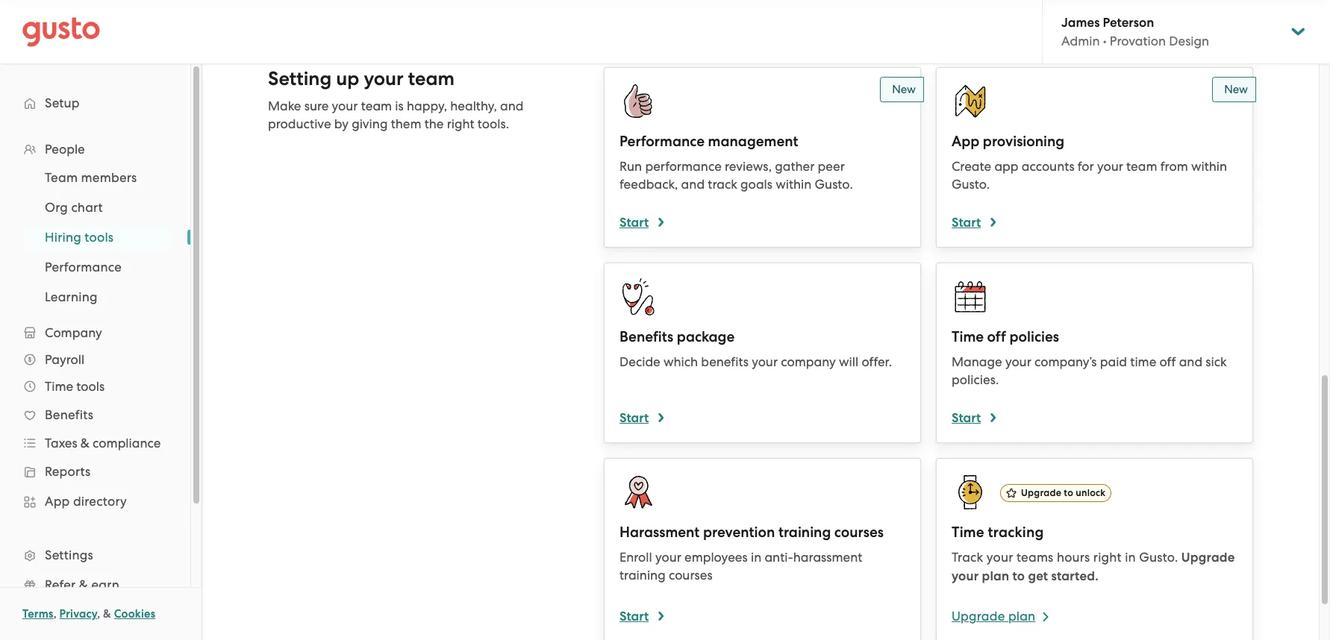Task type: vqa. For each thing, say whether or not it's contained in the screenshot.
account in the left top of the page
no



Task type: describe. For each thing, give the bounding box(es) containing it.
which
[[664, 355, 698, 370]]

benefits for benefits
[[45, 408, 93, 423]]

tools for hiring tools
[[85, 230, 114, 245]]

run
[[620, 159, 642, 174]]

& for compliance
[[80, 436, 90, 451]]

track your teams hours right in gusto.
[[952, 550, 1178, 565]]

right inside make sure your team is happy, healthy, and productive by giving them the right tools.
[[447, 116, 474, 131]]

tools for time tools
[[76, 379, 105, 394]]

get
[[1028, 569, 1048, 585]]

prevention
[[703, 524, 775, 541]]

2 horizontal spatial gusto.
[[1139, 550, 1178, 565]]

team
[[45, 170, 78, 185]]

0 vertical spatial off
[[987, 328, 1006, 346]]

app directory
[[45, 494, 127, 509]]

time for time tracking
[[952, 524, 985, 541]]

your inside upgrade your plan to get started.
[[952, 569, 979, 585]]

app
[[995, 159, 1019, 174]]

james peterson admin • provation design
[[1062, 15, 1209, 49]]

start down create
[[952, 215, 981, 231]]

2 in from the left
[[1125, 550, 1136, 565]]

setting
[[268, 67, 332, 90]]

settings
[[45, 548, 93, 563]]

policies.
[[952, 373, 999, 387]]

setup link
[[15, 90, 175, 116]]

manage
[[952, 355, 1002, 370]]

started.
[[1051, 569, 1099, 585]]

team for up
[[408, 67, 455, 90]]

org
[[45, 200, 68, 215]]

learning
[[45, 290, 98, 305]]

gusto navigation element
[[0, 64, 190, 641]]

create app accounts for your team from within gusto.
[[952, 159, 1227, 192]]

courses inside enroll your employees in anti-harassment training courses
[[669, 568, 713, 583]]

make sure your team is happy, healthy, and productive by giving them the right tools.
[[268, 99, 524, 131]]

new for performance management
[[892, 83, 916, 96]]

up
[[336, 67, 359, 90]]

terms , privacy , & cookies
[[22, 608, 156, 621]]

goals
[[741, 177, 773, 192]]

performance link
[[27, 254, 175, 281]]

gusto. inside run performance reviews, gather peer feedback, and track goals within gusto.
[[815, 177, 853, 192]]

taxes & compliance button
[[15, 430, 175, 457]]

new for app provisioning
[[1224, 83, 1248, 96]]

manage your company's paid time off and sick policies.
[[952, 355, 1227, 387]]

list containing team members
[[0, 163, 190, 312]]

reviews,
[[725, 159, 772, 174]]

payroll button
[[15, 346, 175, 373]]

company's
[[1035, 355, 1097, 370]]

upgrade your plan to get started.
[[952, 550, 1235, 585]]

within inside run performance reviews, gather peer feedback, and track goals within gusto.
[[776, 177, 812, 192]]

your down time tracking
[[987, 550, 1013, 565]]

unlock
[[1076, 487, 1106, 499]]

1 vertical spatial plan
[[1008, 609, 1036, 624]]

harassment
[[620, 524, 700, 541]]

admin
[[1062, 34, 1100, 49]]

peer
[[818, 159, 845, 174]]

benefits for benefits package
[[620, 328, 674, 346]]

provation
[[1110, 34, 1166, 49]]

accounts
[[1022, 159, 1075, 174]]

people button
[[15, 136, 175, 163]]

company
[[781, 355, 836, 370]]

training inside enroll your employees in anti-harassment training courses
[[620, 568, 666, 583]]

create
[[952, 159, 992, 174]]

performance management
[[620, 133, 798, 150]]

start for benefits package
[[620, 411, 649, 426]]

directory
[[73, 494, 127, 509]]

them
[[391, 116, 421, 131]]

and for manage your company's paid time off and sick policies.
[[1179, 355, 1203, 370]]

and for run performance reviews, gather peer feedback, and track goals within gusto.
[[681, 177, 705, 192]]

offer.
[[862, 355, 892, 370]]

team members
[[45, 170, 137, 185]]

time off policies
[[952, 328, 1059, 346]]

taxes & compliance
[[45, 436, 161, 451]]

design
[[1169, 34, 1209, 49]]

org chart link
[[27, 194, 175, 221]]

happy,
[[407, 99, 447, 113]]

james
[[1062, 15, 1100, 31]]

0 vertical spatial training
[[779, 524, 831, 541]]

within inside 'create app accounts for your team from within gusto.'
[[1191, 159, 1227, 174]]

terms link
[[22, 608, 53, 621]]

•
[[1103, 34, 1107, 49]]

org chart
[[45, 200, 103, 215]]

hours
[[1057, 550, 1090, 565]]

upgrade for upgrade your plan to get started.
[[1182, 550, 1235, 566]]

time tools
[[45, 379, 105, 394]]

the
[[425, 116, 444, 131]]

cookies button
[[114, 605, 156, 623]]

is
[[395, 99, 404, 113]]

reports
[[45, 464, 91, 479]]

members
[[81, 170, 137, 185]]

refer & earn
[[45, 578, 119, 593]]

peterson
[[1103, 15, 1154, 31]]

enroll
[[620, 550, 652, 565]]

terms
[[22, 608, 53, 621]]



Task type: locate. For each thing, give the bounding box(es) containing it.
performance inside gusto navigation element
[[45, 260, 122, 275]]

0 horizontal spatial training
[[620, 568, 666, 583]]

in right hours
[[1125, 550, 1136, 565]]

and down performance
[[681, 177, 705, 192]]

start down policies. at the right of the page
[[952, 411, 981, 426]]

your down track
[[952, 569, 979, 585]]

chart
[[71, 200, 103, 215]]

courses down the employees
[[669, 568, 713, 583]]

your up is
[[364, 67, 404, 90]]

1 horizontal spatial off
[[1160, 355, 1176, 370]]

benefits link
[[15, 402, 175, 428]]

0 vertical spatial right
[[447, 116, 474, 131]]

2 vertical spatial time
[[952, 524, 985, 541]]

sick
[[1206, 355, 1227, 370]]

productive
[[268, 116, 331, 131]]

1 vertical spatial benefits
[[45, 408, 93, 423]]

0 horizontal spatial gusto.
[[815, 177, 853, 192]]

2 horizontal spatial upgrade
[[1182, 550, 1235, 566]]

, left privacy link
[[53, 608, 57, 621]]

2 horizontal spatial team
[[1126, 159, 1157, 174]]

& for earn
[[79, 578, 88, 593]]

privacy link
[[59, 608, 97, 621]]

right
[[447, 116, 474, 131], [1094, 550, 1122, 565]]

and inside run performance reviews, gather peer feedback, and track goals within gusto.
[[681, 177, 705, 192]]

0 vertical spatial time
[[952, 328, 984, 346]]

0 vertical spatial to
[[1064, 487, 1073, 499]]

0 horizontal spatial and
[[500, 99, 524, 113]]

off up the manage
[[987, 328, 1006, 346]]

your inside manage your company's paid time off and sick policies.
[[1005, 355, 1032, 370]]

1 vertical spatial training
[[620, 568, 666, 583]]

tools down payroll dropdown button
[[76, 379, 105, 394]]

home image
[[22, 17, 100, 47]]

decide
[[620, 355, 660, 370]]

0 vertical spatial upgrade
[[1021, 487, 1062, 499]]

giving
[[352, 116, 388, 131]]

& left cookies button
[[103, 608, 111, 621]]

time inside dropdown button
[[45, 379, 73, 394]]

your inside 'create app accounts for your team from within gusto.'
[[1097, 159, 1123, 174]]

& right taxes
[[80, 436, 90, 451]]

in
[[751, 550, 762, 565], [1125, 550, 1136, 565]]

0 vertical spatial &
[[80, 436, 90, 451]]

2 list from the top
[[0, 163, 190, 312]]

upgrade inside upgrade your plan to get started.
[[1182, 550, 1235, 566]]

app for app provisioning
[[952, 133, 980, 150]]

time
[[952, 328, 984, 346], [45, 379, 73, 394], [952, 524, 985, 541]]

team for sure
[[361, 99, 392, 113]]

time down payroll
[[45, 379, 73, 394]]

performance for performance management
[[620, 133, 705, 150]]

1 horizontal spatial right
[[1094, 550, 1122, 565]]

0 horizontal spatial in
[[751, 550, 762, 565]]

0 vertical spatial courses
[[834, 524, 884, 541]]

track
[[952, 550, 983, 565]]

2 vertical spatial and
[[1179, 355, 1203, 370]]

off inside manage your company's paid time off and sick policies.
[[1160, 355, 1176, 370]]

training down enroll
[[620, 568, 666, 583]]

gather
[[775, 159, 815, 174]]

compliance
[[93, 436, 161, 451]]

right down the healthy, at the top left
[[447, 116, 474, 131]]

team up giving
[[361, 99, 392, 113]]

in left anti-
[[751, 550, 762, 565]]

benefits up the "decide"
[[620, 328, 674, 346]]

team left the 'from'
[[1126, 159, 1157, 174]]

1 horizontal spatial upgrade
[[1021, 487, 1062, 499]]

training up harassment
[[779, 524, 831, 541]]

1 horizontal spatial benefits
[[620, 328, 674, 346]]

performance
[[645, 159, 722, 174]]

1 vertical spatial to
[[1013, 569, 1025, 585]]

and up tools.
[[500, 99, 524, 113]]

2 vertical spatial &
[[103, 608, 111, 621]]

app
[[952, 133, 980, 150], [45, 494, 70, 509]]

earn
[[91, 578, 119, 593]]

0 vertical spatial performance
[[620, 133, 705, 150]]

off right time
[[1160, 355, 1176, 370]]

1 , from the left
[[53, 608, 57, 621]]

to left get
[[1013, 569, 1025, 585]]

app up create
[[952, 133, 980, 150]]

0 vertical spatial team
[[408, 67, 455, 90]]

app directory link
[[15, 488, 175, 515]]

upgrade for upgrade to unlock
[[1021, 487, 1062, 499]]

1 horizontal spatial within
[[1191, 159, 1227, 174]]

1 vertical spatial team
[[361, 99, 392, 113]]

0 horizontal spatial right
[[447, 116, 474, 131]]

0 horizontal spatial courses
[[669, 568, 713, 583]]

employees
[[685, 550, 748, 565]]

your inside make sure your team is happy, healthy, and productive by giving them the right tools.
[[332, 99, 358, 113]]

will
[[839, 355, 859, 370]]

0 horizontal spatial performance
[[45, 260, 122, 275]]

2 vertical spatial upgrade
[[952, 609, 1005, 624]]

0 vertical spatial plan
[[982, 569, 1009, 585]]

upgrade to unlock
[[1021, 487, 1106, 499]]

start down feedback,
[[620, 215, 649, 231]]

time tools button
[[15, 373, 175, 400]]

within down gather
[[776, 177, 812, 192]]

time for time off policies
[[952, 328, 984, 346]]

1 new from the left
[[892, 83, 916, 96]]

teams
[[1017, 550, 1054, 565]]

0 horizontal spatial benefits
[[45, 408, 93, 423]]

0 horizontal spatial new
[[892, 83, 916, 96]]

benefits inside gusto navigation element
[[45, 408, 93, 423]]

and inside manage your company's paid time off and sick policies.
[[1179, 355, 1203, 370]]

list
[[0, 136, 190, 641], [0, 163, 190, 312]]

your up by
[[332, 99, 358, 113]]

reports link
[[15, 458, 175, 485]]

your inside enroll your employees in anti-harassment training courses
[[655, 550, 681, 565]]

1 horizontal spatial app
[[952, 133, 980, 150]]

1 vertical spatial upgrade
[[1182, 550, 1235, 566]]

start down enroll
[[620, 609, 649, 625]]

to inside upgrade your plan to get started.
[[1013, 569, 1025, 585]]

setup
[[45, 96, 80, 110]]

your right for
[[1097, 159, 1123, 174]]

company
[[45, 325, 102, 340]]

0 vertical spatial tools
[[85, 230, 114, 245]]

0 vertical spatial within
[[1191, 159, 1227, 174]]

your down the time off policies
[[1005, 355, 1032, 370]]

run performance reviews, gather peer feedback, and track goals within gusto.
[[620, 159, 853, 192]]

time up track
[[952, 524, 985, 541]]

new
[[892, 83, 916, 96], [1224, 83, 1248, 96]]

make
[[268, 99, 301, 113]]

people
[[45, 142, 85, 157]]

team up the 'happy,'
[[408, 67, 455, 90]]

time tracking
[[952, 524, 1044, 541]]

1 horizontal spatial new
[[1224, 83, 1248, 96]]

team
[[408, 67, 455, 90], [361, 99, 392, 113], [1126, 159, 1157, 174]]

0 horizontal spatial app
[[45, 494, 70, 509]]

decide which benefits your company will offer.
[[620, 355, 892, 370]]

list containing people
[[0, 136, 190, 641]]

policies
[[1010, 328, 1059, 346]]

hiring tools
[[45, 230, 114, 245]]

provisioning
[[983, 133, 1065, 150]]

feedback,
[[620, 177, 678, 192]]

1 vertical spatial &
[[79, 578, 88, 593]]

management
[[708, 133, 798, 150]]

, down the 'refer & earn' link on the left of the page
[[97, 608, 100, 621]]

1 vertical spatial app
[[45, 494, 70, 509]]

learning link
[[27, 284, 175, 311]]

plan inside upgrade your plan to get started.
[[982, 569, 1009, 585]]

right right hours
[[1094, 550, 1122, 565]]

app down reports
[[45, 494, 70, 509]]

& inside dropdown button
[[80, 436, 90, 451]]

0 horizontal spatial off
[[987, 328, 1006, 346]]

performance up performance
[[620, 133, 705, 150]]

1 horizontal spatial training
[[779, 524, 831, 541]]

1 horizontal spatial gusto.
[[952, 177, 990, 192]]

tools.
[[478, 116, 509, 131]]

time
[[1130, 355, 1157, 370]]

gusto. inside 'create app accounts for your team from within gusto.'
[[952, 177, 990, 192]]

1 vertical spatial performance
[[45, 260, 122, 275]]

your right benefits
[[752, 355, 778, 370]]

app provisioning
[[952, 133, 1065, 150]]

package
[[677, 328, 735, 346]]

1 vertical spatial right
[[1094, 550, 1122, 565]]

setting up your team
[[268, 67, 455, 90]]

cookies
[[114, 608, 156, 621]]

start for harassment prevention training courses
[[620, 609, 649, 625]]

2 horizontal spatial and
[[1179, 355, 1203, 370]]

privacy
[[59, 608, 97, 621]]

training
[[779, 524, 831, 541], [620, 568, 666, 583]]

2 vertical spatial team
[[1126, 159, 1157, 174]]

courses
[[834, 524, 884, 541], [669, 568, 713, 583]]

plan down get
[[1008, 609, 1036, 624]]

1 vertical spatial and
[[681, 177, 705, 192]]

courses up harassment
[[834, 524, 884, 541]]

from
[[1161, 159, 1188, 174]]

to left the unlock
[[1064, 487, 1073, 499]]

2 new from the left
[[1224, 83, 1248, 96]]

taxes
[[45, 436, 77, 451]]

1 horizontal spatial in
[[1125, 550, 1136, 565]]

to
[[1064, 487, 1073, 499], [1013, 569, 1025, 585]]

team inside make sure your team is happy, healthy, and productive by giving them the right tools.
[[361, 99, 392, 113]]

performance
[[620, 133, 705, 150], [45, 260, 122, 275]]

tracking
[[988, 524, 1044, 541]]

team members link
[[27, 164, 175, 191]]

benefits down "time tools" at left bottom
[[45, 408, 93, 423]]

within
[[1191, 159, 1227, 174], [776, 177, 812, 192]]

sure
[[304, 99, 329, 113]]

1 list from the top
[[0, 136, 190, 641]]

tools down org chart link
[[85, 230, 114, 245]]

and inside make sure your team is happy, healthy, and productive by giving them the right tools.
[[500, 99, 524, 113]]

start down the "decide"
[[620, 411, 649, 426]]

1 horizontal spatial to
[[1064, 487, 1073, 499]]

0 horizontal spatial ,
[[53, 608, 57, 621]]

gusto.
[[815, 177, 853, 192], [952, 177, 990, 192], [1139, 550, 1178, 565]]

1 horizontal spatial and
[[681, 177, 705, 192]]

0 vertical spatial and
[[500, 99, 524, 113]]

performance for performance
[[45, 260, 122, 275]]

within right the 'from'
[[1191, 159, 1227, 174]]

refer & earn link
[[15, 572, 175, 599]]

1 vertical spatial within
[[776, 177, 812, 192]]

for
[[1078, 159, 1094, 174]]

company button
[[15, 320, 175, 346]]

healthy,
[[450, 99, 497, 113]]

anti-
[[765, 550, 793, 565]]

2 , from the left
[[97, 608, 100, 621]]

0 horizontal spatial to
[[1013, 569, 1025, 585]]

1 horizontal spatial team
[[408, 67, 455, 90]]

your
[[364, 67, 404, 90], [332, 99, 358, 113], [1097, 159, 1123, 174], [752, 355, 778, 370], [1005, 355, 1032, 370], [655, 550, 681, 565], [987, 550, 1013, 565], [952, 569, 979, 585]]

in inside enroll your employees in anti-harassment training courses
[[751, 550, 762, 565]]

& left earn
[[79, 578, 88, 593]]

1 vertical spatial tools
[[76, 379, 105, 394]]

0 vertical spatial app
[[952, 133, 980, 150]]

0 horizontal spatial team
[[361, 99, 392, 113]]

1 vertical spatial time
[[45, 379, 73, 394]]

tools inside dropdown button
[[76, 379, 105, 394]]

app inside gusto navigation element
[[45, 494, 70, 509]]

by
[[334, 116, 349, 131]]

benefits
[[701, 355, 749, 370]]

harassment
[[793, 550, 862, 565]]

benefits
[[620, 328, 674, 346], [45, 408, 93, 423]]

hiring
[[45, 230, 81, 245]]

and
[[500, 99, 524, 113], [681, 177, 705, 192], [1179, 355, 1203, 370]]

your down harassment
[[655, 550, 681, 565]]

refer
[[45, 578, 76, 593]]

upgrade plan
[[952, 609, 1036, 624]]

1 vertical spatial courses
[[669, 568, 713, 583]]

0 horizontal spatial within
[[776, 177, 812, 192]]

0 vertical spatial benefits
[[620, 328, 674, 346]]

start for time off policies
[[952, 411, 981, 426]]

0 horizontal spatial upgrade
[[952, 609, 1005, 624]]

enroll your employees in anti-harassment training courses
[[620, 550, 862, 583]]

1 horizontal spatial ,
[[97, 608, 100, 621]]

settings link
[[15, 542, 175, 569]]

track
[[708, 177, 737, 192]]

1 vertical spatial off
[[1160, 355, 1176, 370]]

app for app directory
[[45, 494, 70, 509]]

performance down hiring tools
[[45, 260, 122, 275]]

team inside 'create app accounts for your team from within gusto.'
[[1126, 159, 1157, 174]]

1 in from the left
[[751, 550, 762, 565]]

and left the sick
[[1179, 355, 1203, 370]]

plan down track
[[982, 569, 1009, 585]]

1 horizontal spatial performance
[[620, 133, 705, 150]]

payroll
[[45, 352, 85, 367]]

time for time tools
[[45, 379, 73, 394]]

upgrade for upgrade plan
[[952, 609, 1005, 624]]

time up the manage
[[952, 328, 984, 346]]

1 horizontal spatial courses
[[834, 524, 884, 541]]

hiring tools link
[[27, 224, 175, 251]]



